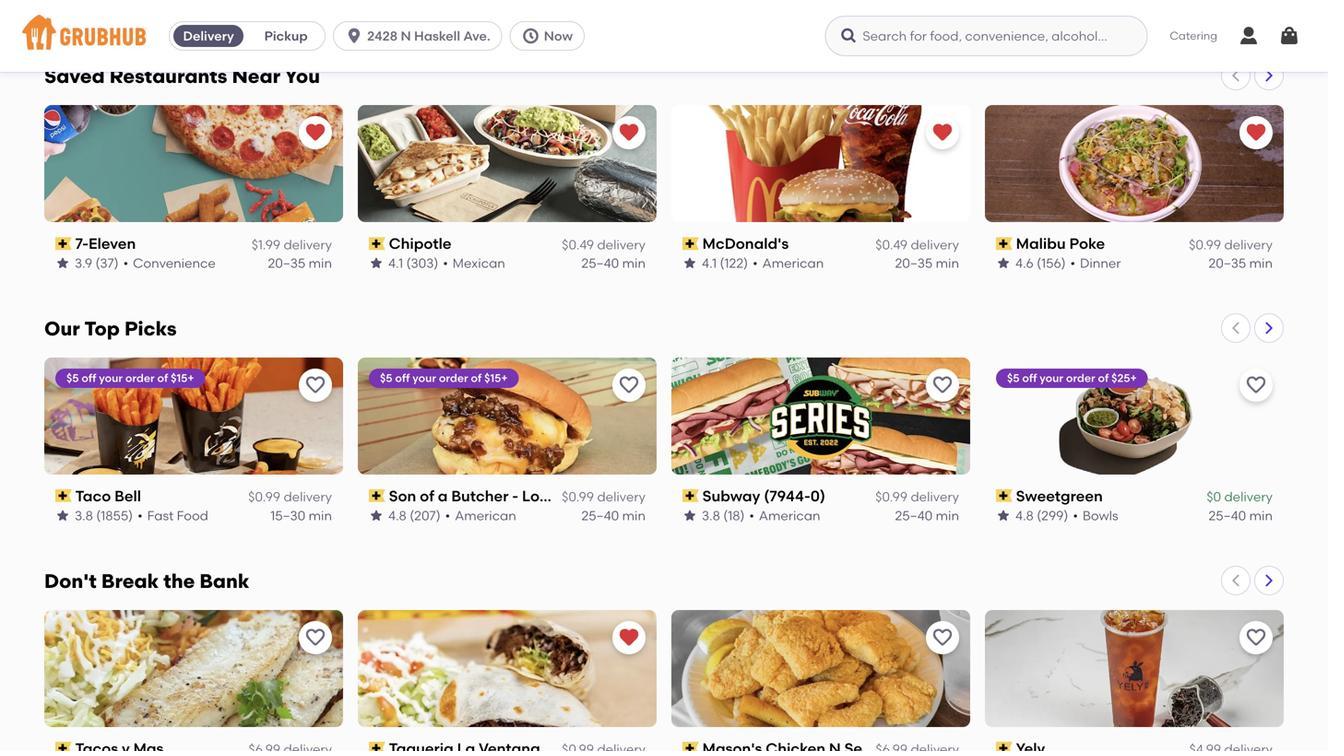 Task type: locate. For each thing, give the bounding box(es) containing it.
20–35 for eleven
[[268, 256, 306, 271]]

0 horizontal spatial your
[[99, 372, 123, 385]]

3 saved restaurant image from the left
[[1246, 122, 1268, 144]]

delivery for chipotle
[[597, 237, 646, 253]]

$5 off your order of $25+
[[1008, 372, 1137, 385]]

2428
[[367, 28, 398, 44]]

3.8 left (18)
[[702, 508, 721, 524]]

20–35
[[268, 256, 306, 271], [895, 256, 933, 271], [1209, 256, 1247, 271]]

• right (37)
[[123, 256, 128, 271]]

$0.49 delivery
[[562, 237, 646, 253], [876, 237, 960, 253]]

your
[[99, 372, 123, 385], [413, 372, 436, 385], [1040, 372, 1064, 385]]

saved restaurant image
[[304, 122, 327, 144], [932, 122, 954, 144], [1246, 122, 1268, 144]]

3.8 for subway (7944-0)
[[702, 508, 721, 524]]

$5
[[66, 372, 79, 385], [380, 372, 393, 385], [1008, 372, 1020, 385]]

caret left icon image for you
[[1229, 68, 1244, 83]]

1 horizontal spatial off
[[395, 372, 410, 385]]

delivery for sweetgreen
[[1225, 490, 1273, 505]]

off for son
[[395, 372, 410, 385]]

mexican
[[453, 256, 505, 271]]

• for taco bell
[[138, 508, 143, 524]]

• convenience
[[123, 256, 216, 271]]

• right (299)
[[1073, 508, 1078, 524]]

25–40
[[582, 256, 619, 271], [582, 508, 619, 524], [895, 508, 933, 524], [1209, 508, 1247, 524]]

order for bell
[[125, 372, 155, 385]]

chipotle
[[389, 235, 452, 253]]

2 $0.49 delivery from the left
[[876, 237, 960, 253]]

1 $0.49 from the left
[[562, 237, 594, 253]]

1 caret left icon image from the top
[[1229, 68, 1244, 83]]

malibu poke
[[1017, 235, 1106, 253]]

star icon image left 4.8 (299)
[[996, 509, 1011, 524]]

star icon image left 4.1 (122)
[[683, 256, 698, 271]]

yely logo image
[[985, 611, 1284, 728]]

american for our top picks
[[759, 508, 821, 524]]

star icon image for malibu poke
[[996, 256, 1011, 271]]

2 vertical spatial caret right icon image
[[1262, 574, 1277, 588]]

25–40 for sweetgreen
[[1209, 508, 1247, 524]]

2 horizontal spatial your
[[1040, 372, 1064, 385]]

of for son of a butcher - lower greenville
[[471, 372, 482, 385]]

1 20–35 min from the left
[[268, 256, 332, 271]]

2 $15+ from the left
[[485, 372, 508, 385]]

2 horizontal spatial saved restaurant image
[[1246, 122, 1268, 144]]

star icon image
[[55, 256, 70, 271], [369, 256, 384, 271], [683, 256, 698, 271], [996, 256, 1011, 271], [55, 509, 70, 524], [369, 509, 384, 524], [683, 509, 698, 524], [996, 509, 1011, 524]]

$0 delivery
[[1207, 490, 1273, 505]]

• american down (7944-
[[750, 508, 821, 524]]

1 4.8 from the left
[[388, 508, 407, 524]]

2 caret right icon image from the top
[[1262, 321, 1277, 336]]

$0.99 for son of a butcher - lower greenville
[[562, 490, 594, 505]]

$0.99 for malibu poke
[[1189, 237, 1222, 253]]

1 horizontal spatial your
[[413, 372, 436, 385]]

save this restaurant button
[[299, 369, 332, 402], [613, 369, 646, 402], [926, 369, 960, 402], [1240, 369, 1273, 402], [299, 622, 332, 655], [926, 622, 960, 655], [1240, 622, 1273, 655]]

4.6
[[1016, 256, 1034, 271]]

1 vertical spatial caret left icon image
[[1229, 321, 1244, 336]]

1 horizontal spatial $15+
[[485, 372, 508, 385]]

• american
[[753, 256, 824, 271], [445, 508, 517, 524], [750, 508, 821, 524]]

4.8 down 'son'
[[388, 508, 407, 524]]

$0.99 delivery
[[1189, 237, 1273, 253], [248, 490, 332, 505], [562, 490, 646, 505], [876, 490, 960, 505]]

3 20–35 from the left
[[1209, 256, 1247, 271]]

0 horizontal spatial $5 off your order of $15+
[[66, 372, 194, 385]]

0 vertical spatial caret right icon image
[[1262, 68, 1277, 83]]

1 your from the left
[[99, 372, 123, 385]]

subscription pass image
[[55, 237, 72, 250], [55, 490, 72, 503], [369, 490, 385, 503], [996, 490, 1013, 503], [369, 743, 385, 752], [683, 743, 699, 752]]

1 horizontal spatial 20–35 min
[[895, 256, 960, 271]]

• american for our top picks
[[750, 508, 821, 524]]

2 3.8 from the left
[[702, 508, 721, 524]]

saved restaurant image for bank
[[618, 627, 640, 649]]

subscription pass image for 7-eleven
[[55, 237, 72, 250]]

star icon image left 3.8 (1855)
[[55, 509, 70, 524]]

main navigation navigation
[[0, 0, 1329, 72]]

• right (303)
[[443, 256, 448, 271]]

star icon image left '3.9'
[[55, 256, 70, 271]]

$5 off your order of $15+
[[66, 372, 194, 385], [380, 372, 508, 385]]

star icon image for son of a butcher - lower greenville
[[369, 509, 384, 524]]

2 4.1 from the left
[[702, 256, 717, 271]]

delivery for mcdonald's
[[911, 237, 960, 253]]

delivery for subway (7944-0)
[[911, 490, 960, 505]]

delivery button
[[170, 21, 247, 51]]

lower
[[522, 488, 566, 506]]

1 4.1 from the left
[[388, 256, 403, 271]]

0 horizontal spatial $15+
[[171, 372, 194, 385]]

1 vertical spatial caret right icon image
[[1262, 321, 1277, 336]]

2 horizontal spatial off
[[1023, 372, 1037, 385]]

2 horizontal spatial order
[[1066, 372, 1096, 385]]

• for sweetgreen
[[1073, 508, 1078, 524]]

order for of
[[439, 372, 468, 385]]

• left fast
[[138, 508, 143, 524]]

subscription pass image
[[369, 237, 385, 250], [683, 237, 699, 250], [996, 237, 1013, 250], [683, 490, 699, 503], [55, 743, 72, 752], [996, 743, 1013, 752]]

0 horizontal spatial 4.1
[[388, 256, 403, 271]]

svg image
[[1238, 25, 1260, 47], [1279, 25, 1301, 47], [345, 27, 364, 45], [522, 27, 540, 45], [840, 27, 858, 45]]

$0.99 delivery for taco bell
[[248, 490, 332, 505]]

• for subway (7944-0)
[[750, 508, 755, 524]]

1 horizontal spatial 4.1
[[702, 256, 717, 271]]

$0.49
[[562, 237, 594, 253], [876, 237, 908, 253]]

• right (156)
[[1071, 256, 1076, 271]]

1 horizontal spatial $5 off your order of $15+
[[380, 372, 508, 385]]

2 your from the left
[[413, 372, 436, 385]]

2 horizontal spatial 20–35
[[1209, 256, 1247, 271]]

0 horizontal spatial 4.8
[[388, 508, 407, 524]]

3 caret right icon image from the top
[[1262, 574, 1277, 588]]

3.8 (18)
[[702, 508, 745, 524]]

order
[[125, 372, 155, 385], [439, 372, 468, 385], [1066, 372, 1096, 385]]

1 order from the left
[[125, 372, 155, 385]]

taco
[[75, 488, 111, 506]]

fast
[[147, 508, 174, 524]]

1 3.8 from the left
[[75, 508, 93, 524]]

4.8 for sweetgreen
[[1016, 508, 1034, 524]]

4.1 for mcdonald's
[[702, 256, 717, 271]]

subscription pass image for son of a butcher - lower greenville
[[369, 490, 385, 503]]

$0.49 delivery for mcdonald's
[[876, 237, 960, 253]]

•
[[123, 256, 128, 271], [443, 256, 448, 271], [753, 256, 758, 271], [1071, 256, 1076, 271], [138, 508, 143, 524], [445, 508, 450, 524], [750, 508, 755, 524], [1073, 508, 1078, 524]]

4.8 for son of a butcher - lower greenville
[[388, 508, 407, 524]]

catering button
[[1157, 15, 1231, 57]]

tacos y mas  logo image
[[44, 611, 343, 728]]

1 horizontal spatial order
[[439, 372, 468, 385]]

top
[[84, 317, 120, 341]]

2 horizontal spatial save this restaurant image
[[1246, 627, 1268, 649]]

3 your from the left
[[1040, 372, 1064, 385]]

taqueria la ventana logo image
[[358, 611, 657, 728]]

saved restaurant button
[[299, 116, 332, 149], [613, 116, 646, 149], [926, 116, 960, 149], [1240, 116, 1273, 149], [613, 622, 646, 655]]

4.1 left (122)
[[702, 256, 717, 271]]

american
[[763, 256, 824, 271], [455, 508, 517, 524], [759, 508, 821, 524]]

1 horizontal spatial $0.49
[[876, 237, 908, 253]]

• american for saved restaurants near you
[[753, 256, 824, 271]]

of for sweetgreen
[[1098, 372, 1109, 385]]

2 vertical spatial caret left icon image
[[1229, 574, 1244, 588]]

subway (7944-0)
[[703, 488, 826, 506]]

$1.99
[[252, 237, 281, 253]]

4.1 (122)
[[702, 256, 748, 271]]

4.8 (207)
[[388, 508, 441, 524]]

3 caret left icon image from the top
[[1229, 574, 1244, 588]]

1 $5 from the left
[[66, 372, 79, 385]]

the
[[164, 570, 195, 594]]

$0.99
[[1189, 237, 1222, 253], [248, 490, 281, 505], [562, 490, 594, 505], [876, 490, 908, 505]]

caret right icon image for bank
[[1262, 574, 1277, 588]]

star icon image for mcdonald's
[[683, 256, 698, 271]]

min for 7-eleven
[[309, 256, 332, 271]]

1 horizontal spatial $0.49 delivery
[[876, 237, 960, 253]]

(122)
[[720, 256, 748, 271]]

(37)
[[95, 256, 119, 271]]

2 order from the left
[[439, 372, 468, 385]]

2 $5 from the left
[[380, 372, 393, 385]]

2 horizontal spatial 20–35 min
[[1209, 256, 1273, 271]]

save this restaurant image
[[618, 375, 640, 397], [932, 375, 954, 397], [1246, 375, 1268, 397], [304, 627, 327, 649]]

subway
[[703, 488, 761, 506]]

1 20–35 from the left
[[268, 256, 306, 271]]

star icon image for taco bell
[[55, 509, 70, 524]]

1 $0.49 delivery from the left
[[562, 237, 646, 253]]

0 horizontal spatial order
[[125, 372, 155, 385]]

$15+ for of
[[485, 372, 508, 385]]

3 20–35 min from the left
[[1209, 256, 1273, 271]]

0)
[[811, 488, 826, 506]]

delivery for malibu poke
[[1225, 237, 1273, 253]]

$1.99 delivery
[[252, 237, 332, 253]]

1 off from the left
[[82, 372, 96, 385]]

$0.99 delivery for malibu poke
[[1189, 237, 1273, 253]]

0 horizontal spatial 20–35
[[268, 256, 306, 271]]

subscription pass image for mcdonald's
[[683, 237, 699, 250]]

saved restaurant image for you
[[618, 122, 640, 144]]

4.6 (156)
[[1016, 256, 1066, 271]]

delivery for son of a butcher - lower greenville
[[597, 490, 646, 505]]

of for taco bell
[[157, 372, 168, 385]]

0 horizontal spatial 20–35 min
[[268, 256, 332, 271]]

4.8 left (299)
[[1016, 508, 1034, 524]]

saved restaurant button for malibu poke
[[1240, 116, 1273, 149]]

restaurants
[[110, 65, 227, 88]]

4.8
[[388, 508, 407, 524], [1016, 508, 1034, 524]]

3.8 down taco
[[75, 508, 93, 524]]

0 vertical spatial caret left icon image
[[1229, 68, 1244, 83]]

save this restaurant image for mason's chicken n seafood grill logo
[[932, 627, 954, 649]]

2 off from the left
[[395, 372, 410, 385]]

1 $5 off your order of $15+ from the left
[[66, 372, 194, 385]]

4.8 (299)
[[1016, 508, 1069, 524]]

subscription pass image for chipotle
[[369, 237, 385, 250]]

ave.
[[464, 28, 491, 44]]

$0.49 for chipotle
[[562, 237, 594, 253]]

saved restaurant image inside button
[[618, 122, 640, 144]]

sweetgreen
[[1017, 488, 1103, 506]]

25–40 min for sweetgreen
[[1209, 508, 1273, 524]]

caret left icon image for bank
[[1229, 574, 1244, 588]]

bell
[[115, 488, 141, 506]]

delivery for 7-eleven
[[284, 237, 332, 253]]

25–40 for subway (7944-0)
[[895, 508, 933, 524]]

delivery
[[284, 237, 332, 253], [597, 237, 646, 253], [911, 237, 960, 253], [1225, 237, 1273, 253], [284, 490, 332, 505], [597, 490, 646, 505], [911, 490, 960, 505], [1225, 490, 1273, 505]]

2 horizontal spatial $5
[[1008, 372, 1020, 385]]

1 caret right icon image from the top
[[1262, 68, 1277, 83]]

0 horizontal spatial $5
[[66, 372, 79, 385]]

20–35 min for eleven
[[268, 256, 332, 271]]

star icon image for 7-eleven
[[55, 256, 70, 271]]

1 saved restaurant image from the left
[[304, 122, 327, 144]]

0 horizontal spatial off
[[82, 372, 96, 385]]

caret left icon image
[[1229, 68, 1244, 83], [1229, 321, 1244, 336], [1229, 574, 1244, 588]]

-
[[512, 488, 519, 506]]

2 saved restaurant image from the left
[[932, 122, 954, 144]]

25–40 min
[[582, 256, 646, 271], [582, 508, 646, 524], [895, 508, 960, 524], [1209, 508, 1273, 524]]

2 $5 off your order of $15+ from the left
[[380, 372, 508, 385]]

4.1
[[388, 256, 403, 271], [702, 256, 717, 271]]

$0.49 for mcdonald's
[[876, 237, 908, 253]]

1 horizontal spatial 3.8
[[702, 508, 721, 524]]

save this restaurant image
[[304, 375, 327, 397], [932, 627, 954, 649], [1246, 627, 1268, 649]]

break
[[101, 570, 159, 594]]

1 $15+ from the left
[[171, 372, 194, 385]]

$0.99 delivery for subway (7944-0)
[[876, 490, 960, 505]]

0 horizontal spatial $0.49 delivery
[[562, 237, 646, 253]]

min
[[309, 256, 332, 271], [622, 256, 646, 271], [936, 256, 960, 271], [1250, 256, 1273, 271], [309, 508, 332, 524], [622, 508, 646, 524], [936, 508, 960, 524], [1250, 508, 1273, 524]]

svg image inside 2428 n haskell ave. button
[[345, 27, 364, 45]]

food
[[177, 508, 208, 524]]

saved restaurant image
[[618, 122, 640, 144], [618, 627, 640, 649]]

2 saved restaurant image from the top
[[618, 627, 640, 649]]

malibu poke logo image
[[985, 105, 1284, 222]]

off
[[82, 372, 96, 385], [395, 372, 410, 385], [1023, 372, 1037, 385]]

• for chipotle
[[443, 256, 448, 271]]

$15+
[[171, 372, 194, 385], [485, 372, 508, 385]]

$0.99 delivery for son of a butcher - lower greenville
[[562, 490, 646, 505]]

caret right icon image
[[1262, 68, 1277, 83], [1262, 321, 1277, 336], [1262, 574, 1277, 588]]

star icon image left 3.8 (18) at the bottom right of the page
[[683, 509, 698, 524]]

1 horizontal spatial $5
[[380, 372, 393, 385]]

star icon image left 4.8 (207)
[[369, 509, 384, 524]]

1 horizontal spatial 20–35
[[895, 256, 933, 271]]

american down mcdonald's
[[763, 256, 824, 271]]

• american down butcher
[[445, 508, 517, 524]]

star icon image left 4.1 (303)
[[369, 256, 384, 271]]

american down (7944-
[[759, 508, 821, 524]]

3.8 (1855)
[[75, 508, 133, 524]]

2 4.8 from the left
[[1016, 508, 1034, 524]]

25–40 for chipotle
[[582, 256, 619, 271]]

1 horizontal spatial saved restaurant image
[[932, 122, 954, 144]]

star icon image left the 4.6
[[996, 256, 1011, 271]]

1 horizontal spatial 4.8
[[1016, 508, 1034, 524]]

2 $0.49 from the left
[[876, 237, 908, 253]]

(299)
[[1037, 508, 1069, 524]]

0 horizontal spatial saved restaurant image
[[304, 122, 327, 144]]

0 horizontal spatial $0.49
[[562, 237, 594, 253]]

1 vertical spatial saved restaurant image
[[618, 627, 640, 649]]

picks
[[125, 317, 177, 341]]

• down a
[[445, 508, 450, 524]]

pickup button
[[247, 21, 325, 51]]

• right (18)
[[750, 508, 755, 524]]

20–35 min
[[268, 256, 332, 271], [895, 256, 960, 271], [1209, 256, 1273, 271]]

of
[[157, 372, 168, 385], [471, 372, 482, 385], [1098, 372, 1109, 385], [420, 488, 435, 506]]

• dinner
[[1071, 256, 1121, 271]]

• american down mcdonald's
[[753, 256, 824, 271]]

1 saved restaurant image from the top
[[618, 122, 640, 144]]

0 horizontal spatial 3.8
[[75, 508, 93, 524]]

1 horizontal spatial save this restaurant image
[[932, 627, 954, 649]]

star icon image for sweetgreen
[[996, 509, 1011, 524]]

our top picks
[[44, 317, 177, 341]]

0 vertical spatial saved restaurant image
[[618, 122, 640, 144]]

• right (122)
[[753, 256, 758, 271]]

your for bell
[[99, 372, 123, 385]]

4.1 left (303)
[[388, 256, 403, 271]]

caret right icon image for you
[[1262, 68, 1277, 83]]

3 order from the left
[[1066, 372, 1096, 385]]

$0.99 for taco bell
[[248, 490, 281, 505]]



Task type: vqa. For each thing, say whether or not it's contained in the screenshot.


Task type: describe. For each thing, give the bounding box(es) containing it.
mcdonald's
[[703, 235, 789, 253]]

save this restaurant image for yely logo at the bottom right of page
[[1246, 627, 1268, 649]]

min for malibu poke
[[1250, 256, 1273, 271]]

3.9 (37)
[[75, 256, 119, 271]]

now
[[544, 28, 573, 44]]

star icon image for subway (7944-0)
[[683, 509, 698, 524]]

dinner
[[1081, 256, 1121, 271]]

min for sweetgreen
[[1250, 508, 1273, 524]]

off for taco
[[82, 372, 96, 385]]

star icon image for chipotle
[[369, 256, 384, 271]]

n
[[401, 28, 411, 44]]

poke
[[1070, 235, 1106, 253]]

haskell
[[414, 28, 460, 44]]

greenville
[[570, 488, 643, 506]]

min for chipotle
[[622, 256, 646, 271]]

25–40 min for chipotle
[[582, 256, 646, 271]]

don't
[[44, 570, 97, 594]]

3 $5 from the left
[[1008, 372, 1020, 385]]

3.8 for taco bell
[[75, 508, 93, 524]]

min for son of a butcher - lower greenville
[[622, 508, 646, 524]]

subscription pass image for taco bell
[[55, 490, 72, 503]]

subscription pass image for sweetgreen
[[996, 490, 1013, 503]]

mcdonald's logo image
[[672, 105, 971, 222]]

3.9
[[75, 256, 92, 271]]

7-eleven
[[75, 235, 136, 253]]

• bowls
[[1073, 508, 1119, 524]]

saved restaurant button for 7-eleven
[[299, 116, 332, 149]]

$0.49 delivery for chipotle
[[562, 237, 646, 253]]

min for mcdonald's
[[936, 256, 960, 271]]

svg image inside now button
[[522, 27, 540, 45]]

bank
[[200, 570, 250, 594]]

Search for food, convenience, alcohol... search field
[[825, 16, 1148, 56]]

$0
[[1207, 490, 1222, 505]]

7-eleven logo image
[[44, 105, 343, 222]]

20–35 for poke
[[1209, 256, 1247, 271]]

• mexican
[[443, 256, 505, 271]]

(18)
[[724, 508, 745, 524]]

$5 for son
[[380, 372, 393, 385]]

$5 for taco
[[66, 372, 79, 385]]

$15+ for bell
[[171, 372, 194, 385]]

20–35 min for poke
[[1209, 256, 1273, 271]]

25–40 min for subway (7944-0)
[[895, 508, 960, 524]]

2 caret left icon image from the top
[[1229, 321, 1244, 336]]

saved restaurant image for eleven
[[304, 122, 327, 144]]

(207)
[[410, 508, 441, 524]]

• for 7-eleven
[[123, 256, 128, 271]]

• fast food
[[138, 508, 208, 524]]

catering
[[1170, 29, 1218, 42]]

2 20–35 min from the left
[[895, 256, 960, 271]]

chipotle logo image
[[358, 105, 657, 222]]

bowls
[[1083, 508, 1119, 524]]

min for taco bell
[[309, 508, 332, 524]]

15–30 min
[[271, 508, 332, 524]]

$5 off your order of $15+ for of
[[380, 372, 508, 385]]

15–30
[[271, 508, 306, 524]]

delivery for taco bell
[[284, 490, 332, 505]]

eleven
[[89, 235, 136, 253]]

(303)
[[406, 256, 439, 271]]

near
[[232, 65, 281, 88]]

delivery
[[183, 28, 234, 44]]

butcher
[[451, 488, 509, 506]]

pickup
[[264, 28, 308, 44]]

subscription pass image for subway (7944-0)
[[683, 490, 699, 503]]

4.1 (303)
[[388, 256, 439, 271]]

• for malibu poke
[[1071, 256, 1076, 271]]

25–40 min for son of a butcher - lower greenville
[[582, 508, 646, 524]]

(7944-
[[764, 488, 811, 506]]

saved restaurant button for mcdonald's
[[926, 116, 960, 149]]

taco bell logo image
[[44, 358, 343, 475]]

saved restaurants near you
[[44, 65, 320, 88]]

don't break the bank
[[44, 570, 250, 594]]

your for of
[[413, 372, 436, 385]]

american down butcher
[[455, 508, 517, 524]]

son of a butcher - lower greenville logo image
[[358, 358, 657, 475]]

now button
[[510, 21, 592, 51]]

0 horizontal spatial save this restaurant image
[[304, 375, 327, 397]]

3 off from the left
[[1023, 372, 1037, 385]]

saved restaurant button for chipotle
[[613, 116, 646, 149]]

• for son of a butcher - lower greenville
[[445, 508, 450, 524]]

convenience
[[133, 256, 216, 271]]

• for mcdonald's
[[753, 256, 758, 271]]

sweetgreen  logo image
[[985, 358, 1284, 475]]

malibu
[[1017, 235, 1066, 253]]

7-
[[75, 235, 89, 253]]

son of a butcher - lower greenville
[[389, 488, 643, 506]]

subway (7944-0) logo image
[[672, 358, 971, 475]]

taco bell
[[75, 488, 141, 506]]

25–40 for son of a butcher - lower greenville
[[582, 508, 619, 524]]

$5 off your order of $15+ for bell
[[66, 372, 194, 385]]

you
[[285, 65, 320, 88]]

(156)
[[1037, 256, 1066, 271]]

2428 n haskell ave. button
[[333, 21, 510, 51]]

son
[[389, 488, 416, 506]]

2 20–35 from the left
[[895, 256, 933, 271]]

$0.99 for subway (7944-0)
[[876, 490, 908, 505]]

2428 n haskell ave.
[[367, 28, 491, 44]]

a
[[438, 488, 448, 506]]

our
[[44, 317, 80, 341]]

mason's chicken n seafood grill logo image
[[672, 611, 971, 728]]

$25+
[[1112, 372, 1137, 385]]

subscription pass image for malibu poke
[[996, 237, 1013, 250]]

saved
[[44, 65, 105, 88]]

4.1 for chipotle
[[388, 256, 403, 271]]

american for saved restaurants near you
[[763, 256, 824, 271]]

min for subway (7944-0)
[[936, 508, 960, 524]]

(1855)
[[96, 508, 133, 524]]

saved restaurant image for poke
[[1246, 122, 1268, 144]]



